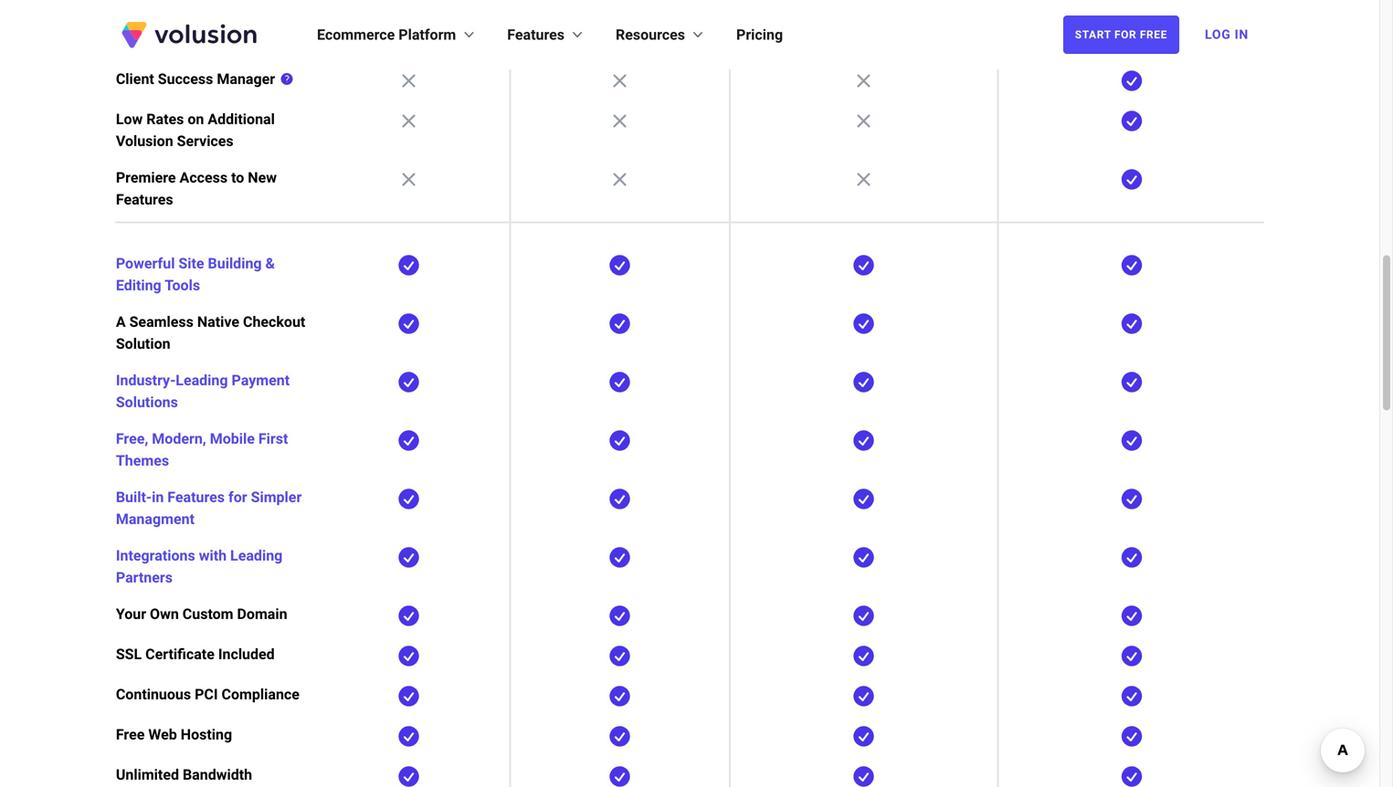 Task type: vqa. For each thing, say whether or not it's contained in the screenshot.
'FREE'
yes



Task type: describe. For each thing, give the bounding box(es) containing it.
modern,
[[152, 430, 206, 448]]

your own custom domain
[[116, 606, 287, 623]]

manager
[[217, 70, 275, 88]]

certificate
[[145, 646, 215, 663]]

in
[[152, 489, 164, 506]]

unlimited
[[116, 767, 179, 784]]

free
[[1140, 28, 1168, 41]]

partners
[[116, 569, 173, 587]]

own
[[150, 606, 179, 623]]

included
[[218, 646, 275, 663]]

start for free
[[1075, 28, 1168, 41]]

leading inside integrations with leading partners
[[230, 547, 283, 565]]

services
[[177, 132, 234, 150]]

for
[[1115, 28, 1137, 41]]

in
[[1235, 27, 1249, 42]]

additional
[[208, 111, 275, 128]]

compliance
[[222, 686, 300, 704]]

client success manager
[[116, 70, 275, 88]]

powerful
[[116, 255, 175, 272]]

solution
[[116, 335, 170, 353]]

bandwidth
[[183, 767, 252, 784]]

domain
[[237, 606, 287, 623]]

ssl
[[116, 646, 142, 663]]

integrations with leading partners link
[[116, 547, 283, 587]]

pricing
[[737, 26, 783, 43]]

web
[[148, 726, 177, 744]]

solutions
[[116, 394, 178, 411]]

ecommerce
[[317, 26, 395, 43]]

log
[[1205, 27, 1231, 42]]

hosting
[[181, 726, 232, 744]]

pricing link
[[737, 24, 783, 46]]

native
[[197, 313, 239, 331]]

&
[[265, 255, 275, 272]]

a
[[116, 313, 126, 331]]

start
[[1075, 28, 1111, 41]]

for
[[228, 489, 247, 506]]

a seamless native checkout solution
[[116, 313, 306, 353]]

features inside premiere access to new features
[[116, 191, 173, 208]]

mobile
[[210, 430, 255, 448]]

integrations with leading partners
[[116, 547, 283, 587]]

with
[[199, 547, 227, 565]]

plan
[[235, 30, 264, 48]]

customer
[[116, 30, 180, 48]]

resources
[[616, 26, 685, 43]]

free
[[116, 726, 145, 744]]

continuous pci compliance
[[116, 686, 300, 704]]

free web hosting
[[116, 726, 232, 744]]

managment
[[116, 511, 195, 528]]

ecommerce platform
[[317, 26, 456, 43]]

ssl certificate included
[[116, 646, 275, 663]]



Task type: locate. For each thing, give the bounding box(es) containing it.
start for free link
[[1063, 16, 1180, 54]]

premiere access to new features
[[116, 169, 277, 208]]

industry-leading payment solutions link
[[116, 372, 290, 411]]

payment
[[232, 372, 290, 389]]

built-in features for simpler managment link
[[116, 489, 302, 528]]

integrations
[[116, 547, 195, 565]]

free, modern, mobile first themes link
[[116, 430, 288, 470]]

premiere
[[116, 169, 176, 186]]

powerful site building & editing tools
[[116, 255, 275, 294]]

leading inside industry-leading payment solutions
[[176, 372, 228, 389]]

free,
[[116, 430, 148, 448]]

features button
[[507, 24, 587, 46]]

resources button
[[616, 24, 707, 46]]

built-in features for simpler managment
[[116, 489, 302, 528]]

2 vertical spatial features
[[167, 489, 225, 506]]

log in link
[[1194, 15, 1260, 55]]

leading down a seamless native checkout solution
[[176, 372, 228, 389]]

1 vertical spatial features
[[116, 191, 173, 208]]

rates
[[146, 111, 184, 128]]

continuous
[[116, 686, 191, 704]]

low
[[116, 111, 143, 128]]

on
[[188, 111, 204, 128]]

industry-
[[116, 372, 176, 389]]

0 vertical spatial leading
[[176, 372, 228, 389]]

industry-leading payment solutions
[[116, 372, 290, 411]]

features
[[507, 26, 565, 43], [116, 191, 173, 208], [167, 489, 225, 506]]

1 horizontal spatial leading
[[230, 547, 283, 565]]

seamless
[[129, 313, 194, 331]]

features inside built-in features for simpler managment
[[167, 489, 225, 506]]

log in
[[1205, 27, 1249, 42]]

pci
[[195, 686, 218, 704]]

loyalty
[[184, 30, 231, 48]]

custom
[[183, 606, 233, 623]]

ecommerce platform button
[[317, 24, 478, 46]]

to
[[231, 169, 244, 186]]

checkout
[[243, 313, 306, 331]]

built-
[[116, 489, 152, 506]]

access
[[180, 169, 228, 186]]

leading right with
[[230, 547, 283, 565]]

themes
[[116, 452, 169, 470]]

site
[[179, 255, 204, 272]]

unlimited bandwidth
[[116, 767, 252, 784]]

low rates on additional volusion services
[[116, 111, 275, 150]]

simpler
[[251, 489, 302, 506]]

first
[[258, 430, 288, 448]]

client
[[116, 70, 154, 88]]

powerful site building & editing tools link
[[116, 255, 275, 294]]

free, modern, mobile first themes
[[116, 430, 288, 470]]

new
[[248, 169, 277, 186]]

volusion
[[116, 132, 173, 150]]

your
[[116, 606, 146, 623]]

features inside dropdown button
[[507, 26, 565, 43]]

customer loyalty plan
[[116, 30, 264, 48]]

tools
[[165, 277, 200, 294]]

1 vertical spatial leading
[[230, 547, 283, 565]]

editing
[[116, 277, 161, 294]]

building
[[208, 255, 262, 272]]

leading
[[176, 372, 228, 389], [230, 547, 283, 565]]

success
[[158, 70, 213, 88]]

0 vertical spatial features
[[507, 26, 565, 43]]

platform
[[399, 26, 456, 43]]

0 horizontal spatial leading
[[176, 372, 228, 389]]



